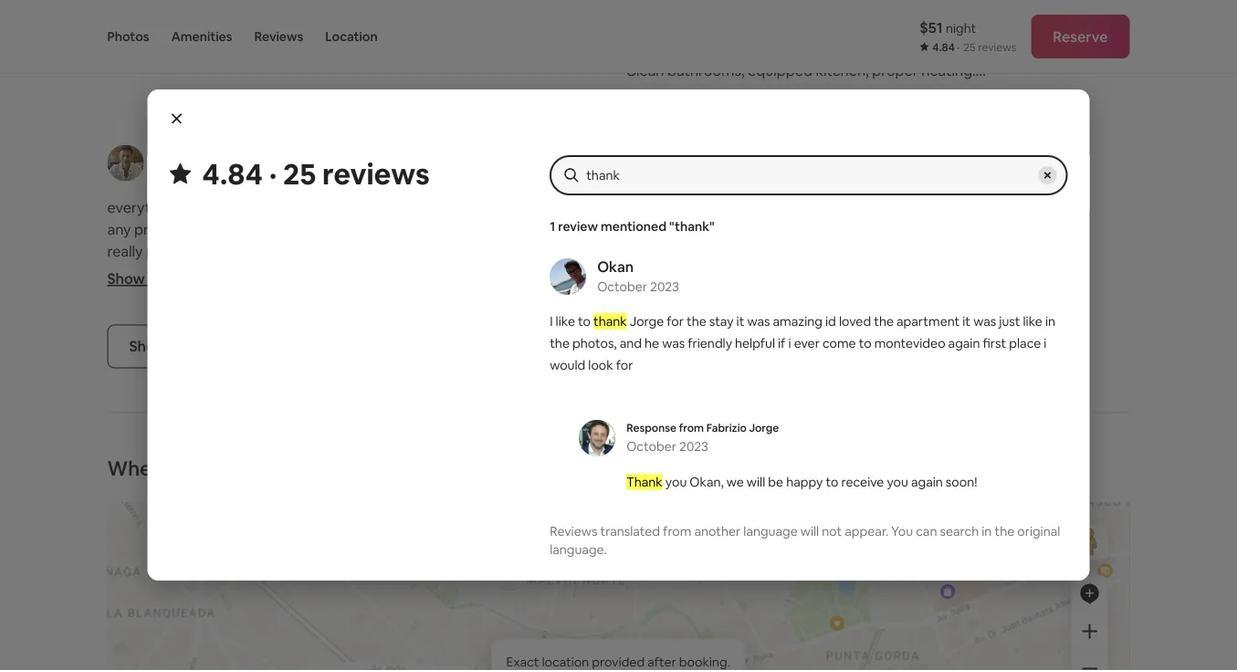 Task type: locate. For each thing, give the bounding box(es) containing it.
0 vertical spatial 2023
[[181, 165, 210, 181]]

it up recommended at the right of page
[[872, 220, 881, 239]]

transit
[[1003, 536, 1044, 552]]

1 vertical spatial will
[[801, 523, 819, 540]]

reviews
[[254, 28, 303, 45], [550, 523, 598, 540]]

2 vertical spatial comfortable
[[294, 242, 378, 261]]

to
[[383, 220, 397, 239], [578, 313, 591, 330], [859, 335, 872, 352], [826, 474, 839, 490]]

show down the any
[[107, 269, 145, 288]]

works
[[701, 83, 742, 102]]

to inside everything was excellent, i really stayed 4 months and without any problems. i highlight fabrizio's speed to fix everything really recommended, super comfortable and functional, very well equipped (and it doesn't suffer in heat or cold), quiet too
[[383, 220, 397, 239]]

to right happy
[[826, 474, 839, 490]]

0 vertical spatial 4.84
[[933, 40, 955, 54]]

october
[[597, 279, 647, 295], [627, 438, 677, 455]]

to up photos,
[[578, 313, 591, 330]]

1 horizontal spatial more
[[667, 88, 703, 107]]

show more
[[626, 88, 703, 107], [107, 269, 184, 288]]

like up photos,
[[556, 313, 575, 330]]

apartment up the montevideo
[[897, 313, 960, 330]]

2023 inside okan october 2023
[[650, 279, 679, 295]]

0 vertical spatial really
[[287, 198, 322, 217]]

0 horizontal spatial first
[[692, 220, 718, 239]]

the left stay
[[687, 313, 707, 330]]

the left original
[[995, 523, 1015, 540]]

0 vertical spatial apartment
[[655, 17, 727, 36]]

2023 inside gabriel july 2023
[[181, 165, 210, 181]]

1 horizontal spatial gabriel
[[674, 143, 724, 162]]

reviews up 4
[[322, 154, 430, 193]]

reviews inside "button"
[[208, 337, 260, 356]]

has
[[960, 17, 983, 36]]

1 horizontal spatial again
[[949, 335, 980, 352]]

we
[[727, 474, 744, 490]]

0 vertical spatial from
[[679, 421, 704, 435]]

i right if
[[789, 335, 791, 352]]

first right my
[[692, 220, 718, 239]]

really
[[287, 198, 322, 217], [107, 242, 143, 261]]

4.84 down $51 night
[[933, 40, 955, 54]]

clean
[[626, 61, 664, 80]]

okan october 2023
[[597, 257, 679, 295]]

0 vertical spatial 25
[[964, 40, 976, 54]]

2023 down attention,
[[650, 279, 679, 295]]

id
[[826, 313, 836, 330]]

0 vertical spatial everything
[[107, 198, 180, 217]]

clear search image
[[1043, 171, 1053, 180]]

0 horizontal spatial jorge
[[630, 313, 664, 330]]

4
[[374, 198, 382, 217]]

in right just
[[1046, 313, 1056, 330]]

$51
[[920, 18, 943, 37]]

to left fix
[[383, 220, 397, 239]]

fix
[[401, 220, 417, 239]]

drag pegman onto the map to open street view image
[[1072, 524, 1108, 560]]

will right we
[[747, 474, 766, 490]]

you left okan,
[[666, 474, 687, 490]]

to inside jorge for the stay it was amazing id loved the apartment it was just like in the photos, and he was friendly helpful if i ever come to montevideo again first place i would look for
[[859, 335, 872, 352]]

quiet
[[452, 264, 487, 283]]

public
[[964, 536, 1000, 552]]

gabriel image
[[626, 145, 663, 181], [626, 145, 663, 181]]

1 horizontal spatial i
[[280, 198, 283, 217]]

first inside it was my first time using airbnb and it was very satisfied with the attention, cleanliness, and recommended location status
[[692, 220, 718, 239]]

to down loved
[[859, 335, 872, 352]]

0 vertical spatial for
[[667, 313, 684, 330]]

1 horizontal spatial in
[[982, 523, 992, 540]]

show more down "clean"
[[626, 88, 703, 107]]

reviews right all
[[208, 337, 260, 356]]

was up problems.
[[183, 198, 209, 217]]

2023 inside response from fabrizio jorge october 2023
[[680, 438, 709, 455]]

gabriel down the works
[[674, 143, 724, 162]]

it up okan
[[626, 220, 635, 239]]

just
[[999, 313, 1021, 330]]

reviews
[[978, 40, 1017, 54], [322, 154, 430, 193], [208, 337, 260, 356]]

1 horizontal spatial show more
[[626, 88, 703, 107]]

comfortable
[[776, 17, 860, 36], [626, 39, 710, 58], [294, 242, 378, 261]]

it left just
[[963, 313, 971, 330]]

0 horizontal spatial in
[[346, 264, 358, 283]]

equipped up . in the top right of the page
[[748, 61, 813, 80]]

reviews up language.
[[550, 523, 598, 540]]

1 vertical spatial i
[[204, 220, 208, 239]]

original
[[1018, 523, 1061, 540]]

the
[[626, 17, 652, 36]]

2 horizontal spatial reviews
[[978, 40, 1017, 54]]

october inside response from fabrizio jorge october 2023
[[627, 438, 677, 455]]

0 horizontal spatial show more
[[107, 269, 184, 288]]

0 horizontal spatial gabriel
[[155, 143, 205, 162]]

1 horizontal spatial you
[[887, 474, 909, 490]]

stay
[[709, 313, 734, 330]]

more down recommended,
[[148, 269, 184, 288]]

1 horizontal spatial 4.84
[[933, 40, 955, 54]]

0 vertical spatial more
[[667, 88, 703, 107]]

0 horizontal spatial i
[[789, 335, 791, 352]]

apartment inside jorge for the stay it was amazing id loved the apartment it was just like in the photos, and he was friendly helpful if i ever come to montevideo again first place i would look for
[[897, 313, 960, 330]]

1 vertical spatial more
[[148, 269, 184, 288]]

25 down has at the top
[[964, 40, 976, 54]]

0 horizontal spatial be
[[228, 456, 253, 482]]

really up fabrizio's
[[287, 198, 322, 217]]

fabrizio jorge image
[[579, 420, 616, 457], [579, 420, 616, 457]]

it inside everything was excellent, i really stayed 4 months and without any problems. i highlight fabrizio's speed to fix everything really recommended, super comfortable and functional, very well equipped (and it doesn't suffer in heat or cold), quiet too
[[238, 264, 247, 283]]

was up recommended at the right of page
[[884, 220, 910, 239]]

comfortable inside everything was excellent, i really stayed 4 months and without any problems. i highlight fabrizio's speed to fix everything really recommended, super comfortable and functional, very well equipped (and it doesn't suffer in heat or cold), quiet too
[[294, 242, 378, 261]]

1 horizontal spatial be
[[768, 474, 784, 490]]

will inside reviews translated from another language will not appear. you can search in the original language.
[[801, 523, 819, 540]]

4.84 · 25 reviews down has at the top
[[933, 40, 1017, 54]]

zoom out image
[[1083, 662, 1097, 670]]

0 horizontal spatial ·
[[269, 154, 277, 193]]

will left not
[[801, 523, 819, 540]]

was up helpful
[[747, 313, 770, 330]]

i right place
[[1044, 335, 1047, 352]]

2 horizontal spatial comfortable
[[776, 17, 860, 36]]

ever
[[794, 335, 820, 352]]

happy
[[787, 474, 823, 490]]

reserve
[[1053, 27, 1108, 46]]

october down response
[[627, 438, 677, 455]]

like right just
[[1023, 313, 1043, 330]]

4.84 · 25 reviews
[[933, 40, 1017, 54], [202, 154, 430, 193]]

0 horizontal spatial you
[[666, 474, 687, 490]]

recommended
[[828, 242, 929, 261]]

1 vertical spatial reviews
[[550, 523, 598, 540]]

2023
[[181, 165, 210, 181], [650, 279, 679, 295], [680, 438, 709, 455]]

be left happy
[[768, 474, 784, 490]]

and left spacious
[[863, 17, 888, 36]]

equipped down recommended,
[[137, 264, 202, 283]]

1 horizontal spatial equipped
[[748, 61, 813, 80]]

super
[[253, 242, 291, 261]]

photos
[[107, 28, 149, 45]]

0 horizontal spatial 25
[[188, 337, 205, 356]]

be right you'll
[[228, 456, 253, 482]]

0 vertical spatial first
[[692, 220, 718, 239]]

soon!
[[946, 474, 978, 490]]

everything up functional,
[[420, 220, 493, 239]]

response from fabrizio jorge october 2023
[[627, 421, 779, 455]]

and left he at the right
[[620, 335, 642, 352]]

jorge inside response from fabrizio jorge october 2023
[[749, 421, 779, 435]]

1 horizontal spatial apartment
[[897, 313, 960, 330]]

0 horizontal spatial for
[[616, 357, 633, 374]]

25 right all
[[188, 337, 205, 356]]

1 horizontal spatial first
[[983, 335, 1007, 352]]

really up well
[[107, 242, 143, 261]]

0 horizontal spatial everything
[[107, 198, 180, 217]]

everything up problems.
[[107, 198, 180, 217]]

okan,
[[690, 474, 724, 490]]

1 horizontal spatial like
[[1023, 313, 1043, 330]]

25 inside 4.84 · 25 reviews dialog
[[283, 154, 316, 193]]

0 vertical spatial jorge
[[630, 313, 664, 330]]

i up recommended,
[[204, 220, 208, 239]]

first inside jorge for the stay it was amazing id loved the apartment it was just like in the photos, and he was friendly helpful if i ever come to montevideo again first place i would look for
[[983, 335, 1007, 352]]

from left another
[[663, 523, 692, 540]]

you
[[892, 523, 913, 540]]

and up recommended at the right of page
[[843, 220, 868, 239]]

jorge right fabrizio
[[749, 421, 779, 435]]

jorge up he at the right
[[630, 313, 664, 330]]

in right search
[[982, 523, 992, 540]]

again right the montevideo
[[949, 335, 980, 352]]

0 horizontal spatial more
[[148, 269, 184, 288]]

1 vertical spatial jorge
[[749, 421, 779, 435]]

months
[[385, 198, 437, 217]]

gabriel up july
[[155, 143, 205, 162]]

the right loved
[[874, 313, 894, 330]]

jorge
[[630, 313, 664, 330], [749, 421, 779, 435]]

2
[[986, 17, 994, 36]]

2 vertical spatial 25
[[188, 337, 205, 356]]

i up would
[[550, 313, 553, 330]]

25 inside show all 25 reviews "button"
[[188, 337, 205, 356]]

1 vertical spatial 2023
[[650, 279, 679, 295]]

fabrizio's
[[273, 220, 335, 239]]

0 vertical spatial equipped
[[748, 61, 813, 80]]

where
[[107, 456, 171, 482]]

0 vertical spatial i
[[280, 198, 283, 217]]

be inside 4.84 · 25 reviews dialog
[[768, 474, 784, 490]]

show down "clean"
[[626, 88, 664, 107]]

1 vertical spatial reviews
[[322, 154, 430, 193]]

1 horizontal spatial ·
[[957, 40, 960, 54]]

using
[[756, 220, 791, 239]]

first down just
[[983, 335, 1007, 352]]

gabriel inside gabriel july 2023
[[155, 143, 205, 162]]

comfortable up suffer
[[294, 242, 378, 261]]

very right 2
[[998, 17, 1027, 36]]

time
[[722, 220, 752, 239]]

1 vertical spatial everything
[[420, 220, 493, 239]]

1 horizontal spatial comfortable
[[626, 39, 710, 58]]

again left soon!
[[911, 474, 943, 490]]

translated
[[600, 523, 660, 540]]

25 up fabrizio's
[[283, 154, 316, 193]]

1 vertical spatial 25
[[283, 154, 316, 193]]

i
[[789, 335, 791, 352], [1044, 335, 1047, 352]]

1 horizontal spatial jorge
[[749, 421, 779, 435]]

2023 right july
[[181, 165, 210, 181]]

0 vertical spatial october
[[597, 279, 647, 295]]

1 vertical spatial equipped
[[137, 264, 202, 283]]

1 horizontal spatial will
[[801, 523, 819, 540]]

was left my
[[638, 220, 665, 239]]

great
[[107, 17, 146, 36]]

show left all
[[129, 337, 167, 356]]

Search reviews, Press 'Enter' to search text field
[[586, 166, 1032, 184]]

0 vertical spatial reviews
[[254, 28, 303, 45]]

you
[[666, 474, 687, 490], [887, 474, 909, 490]]

reserve button
[[1031, 15, 1130, 58]]

and right the months
[[440, 198, 465, 217]]

· up excellent,
[[269, 154, 277, 193]]

for
[[667, 313, 684, 330], [616, 357, 633, 374]]

apartment left is
[[655, 17, 727, 36]]

0 horizontal spatial reviews
[[208, 337, 260, 356]]

2 horizontal spatial in
[[1046, 313, 1056, 330]]

in left heat
[[346, 264, 358, 283]]

very up too
[[484, 242, 513, 261]]

1 i from the left
[[789, 335, 791, 352]]

functional,
[[410, 242, 480, 261]]

october inside okan october 2023
[[597, 279, 647, 295]]

0 vertical spatial will
[[747, 474, 766, 490]]

.
[[784, 83, 788, 102]]

host!!!!
[[149, 17, 192, 36]]

1 horizontal spatial i
[[1044, 335, 1047, 352]]

any
[[107, 220, 131, 239]]

mentioned
[[601, 218, 667, 235]]

1 vertical spatial show more
[[107, 269, 184, 288]]

0 horizontal spatial will
[[747, 474, 766, 490]]

2 vertical spatial i
[[550, 313, 553, 330]]

0 horizontal spatial 4.84 · 25 reviews
[[202, 154, 430, 193]]

list
[[100, 0, 1138, 325]]

location button
[[325, 0, 378, 73]]

from inside response from fabrizio jorge october 2023
[[679, 421, 704, 435]]

· inside dialog
[[269, 154, 277, 193]]

4.84 up excellent,
[[202, 154, 263, 193]]

4.84 inside dialog
[[202, 154, 263, 193]]

appear.
[[845, 523, 889, 540]]

reviews inside reviews translated from another language will not appear. you can search in the original language.
[[550, 523, 598, 540]]

2 vertical spatial reviews
[[208, 337, 260, 356]]

speed
[[338, 220, 380, 239]]

reviews button
[[254, 0, 303, 73]]

amenities
[[171, 28, 232, 45]]

· down night
[[957, 40, 960, 54]]

very inside everything was excellent, i really stayed 4 months and without any problems. i highlight fabrizio's speed to fix everything really recommended, super comfortable and functional, very well equipped (and it doesn't suffer in heat or cold), quiet too
[[484, 242, 513, 261]]

4.84 · 25 reviews inside dialog
[[202, 154, 430, 193]]

0 vertical spatial in
[[346, 264, 358, 283]]

the apartment is very comfortable and spacious , has 2 very comfortable rooms. clean bathrooms, equipped kitchen, proper heating. everything works great .
[[626, 17, 1027, 102]]

0 vertical spatial again
[[949, 335, 980, 352]]

2 vertical spatial show
[[129, 337, 167, 356]]

without
[[468, 198, 521, 217]]

1 gabriel from the left
[[155, 143, 205, 162]]

and inside jorge for the stay it was amazing id loved the apartment it was just like in the photos, and he was friendly helpful if i ever come to montevideo again first place i would look for
[[620, 335, 642, 352]]

comfortable up "clean"
[[626, 39, 710, 58]]

1 vertical spatial comfortable
[[626, 39, 710, 58]]

0 horizontal spatial equipped
[[137, 264, 202, 283]]

another
[[695, 523, 741, 540]]

2 horizontal spatial i
[[550, 313, 553, 330]]

2 gabriel from the left
[[674, 143, 724, 162]]

or
[[395, 264, 409, 283]]

0 horizontal spatial apartment
[[655, 17, 727, 36]]

1 horizontal spatial 25
[[283, 154, 316, 193]]

for right the look
[[616, 357, 633, 374]]

1 vertical spatial first
[[983, 335, 1007, 352]]

1 horizontal spatial reviews
[[550, 523, 598, 540]]

2 horizontal spatial 25
[[964, 40, 976, 54]]

it right (and
[[238, 264, 247, 283]]

and down the airbnb
[[800, 242, 825, 261]]

show more down problems.
[[107, 269, 184, 288]]

from
[[679, 421, 704, 435], [663, 523, 692, 540]]

1 vertical spatial ·
[[269, 154, 277, 193]]

the down the mentioned
[[626, 242, 649, 261]]

october down okan
[[597, 279, 647, 295]]

2 like from the left
[[1023, 313, 1043, 330]]

very inside it was my first time using airbnb and it was very satisfied with the attention, cleanliness, and recommended location status
[[913, 220, 942, 239]]

you right receive
[[887, 474, 909, 490]]

amazing
[[773, 313, 823, 330]]

more down bathrooms,
[[667, 88, 703, 107]]

i up fabrizio's
[[280, 198, 283, 217]]

0 horizontal spatial reviews
[[254, 28, 303, 45]]

equipped
[[748, 61, 813, 80], [137, 264, 202, 283]]

1 like from the left
[[556, 313, 575, 330]]

4.84 · 25 reviews up stayed
[[202, 154, 430, 193]]

is
[[730, 17, 740, 36]]

(and
[[205, 264, 235, 283]]

show
[[626, 88, 664, 107], [107, 269, 145, 288], [129, 337, 167, 356]]

more
[[667, 88, 703, 107], [148, 269, 184, 288]]

2023 down fabrizio
[[680, 438, 709, 455]]

0 horizontal spatial 4.84
[[202, 154, 263, 193]]

reviews down 2
[[978, 40, 1017, 54]]

apartment
[[655, 17, 727, 36], [897, 313, 960, 330]]

show inside "button"
[[129, 337, 167, 356]]

and inside the apartment is very comfortable and spacious , has 2 very comfortable rooms. clean bathrooms, equipped kitchen, proper heating. everything works great .
[[863, 17, 888, 36]]

comfortable up kitchen,
[[776, 17, 860, 36]]

search
[[940, 523, 979, 540]]

0 horizontal spatial comfortable
[[294, 242, 378, 261]]

was inside everything was excellent, i really stayed 4 months and without any problems. i highlight fabrizio's speed to fix everything really recommended, super comfortable and functional, very well equipped (and it doesn't suffer in heat or cold), quiet too
[[183, 198, 209, 217]]

from inside reviews translated from another language will not appear. you can search in the original language.
[[663, 523, 692, 540]]

the inside reviews translated from another language will not appear. you can search in the original language.
[[995, 523, 1015, 540]]

0 horizontal spatial really
[[107, 242, 143, 261]]

0 vertical spatial 4.84 · 25 reviews
[[933, 40, 1017, 54]]

gabriel image
[[107, 145, 144, 181], [107, 145, 144, 181]]

1 you from the left
[[666, 474, 687, 490]]

very up location
[[913, 220, 942, 239]]

2 vertical spatial 2023
[[680, 438, 709, 455]]

very
[[744, 17, 773, 36], [998, 17, 1027, 36], [913, 220, 942, 239], [484, 242, 513, 261]]

reviews left location button
[[254, 28, 303, 45]]

gabriel
[[155, 143, 205, 162], [674, 143, 724, 162]]

from left fabrizio
[[679, 421, 704, 435]]

1 vertical spatial again
[[911, 474, 943, 490]]

in
[[346, 264, 358, 283], [1046, 313, 1056, 330], [982, 523, 992, 540]]

place
[[1009, 335, 1041, 352]]

1 horizontal spatial reviews
[[322, 154, 430, 193]]

jorge inside jorge for the stay it was amazing id loved the apartment it was just like in the photos, and he was friendly helpful if i ever come to montevideo again first place i would look for
[[630, 313, 664, 330]]

for left stay
[[667, 313, 684, 330]]

okan image
[[550, 258, 586, 295], [550, 258, 586, 295]]

doesn't
[[250, 264, 301, 283]]



Task type: vqa. For each thing, say whether or not it's contained in the screenshot.
kitchen, at the top of the page
yes



Task type: describe. For each thing, give the bounding box(es) containing it.
loved
[[839, 313, 871, 330]]

2023 for gabriel
[[181, 165, 210, 181]]

friendly
[[688, 335, 732, 352]]

rooms.
[[713, 39, 759, 58]]

cleanliness,
[[721, 242, 797, 261]]

0 horizontal spatial i
[[204, 220, 208, 239]]

kitchen,
[[816, 61, 869, 80]]

great
[[745, 83, 781, 102]]

"thank"
[[669, 218, 715, 235]]

and up or
[[381, 242, 406, 261]]

heat
[[361, 264, 391, 283]]

problems.
[[134, 220, 201, 239]]

well
[[107, 264, 134, 283]]

i like to thank
[[550, 313, 627, 330]]

too
[[490, 264, 514, 283]]

like inside jorge for the stay it was amazing id loved the apartment it was just like in the photos, and he was friendly helpful if i ever come to montevideo again first place i would look for
[[1023, 313, 1043, 330]]

it was my first time using airbnb and it was very satisfied with the attention, cleanliness, and recommended location status
[[626, 220, 1035, 261]]

in inside reviews translated from another language will not appear. you can search in the original language.
[[982, 523, 992, 540]]

gabriel for gabriel
[[674, 143, 724, 162]]

0 vertical spatial comfortable
[[776, 17, 860, 36]]

1 review mentioned "thank"
[[550, 218, 715, 235]]

language.
[[550, 542, 607, 558]]

google map
showing 9 points of interest. region
[[96, 424, 1238, 670]]

was right he at the right
[[662, 335, 685, 352]]

recommended,
[[146, 242, 250, 261]]

where you'll be
[[107, 456, 253, 482]]

everything was excellent, i really stayed 4 months and without any problems. i highlight fabrizio's speed to fix everything really recommended, super comfortable and functional, very well equipped (and it doesn't suffer in heat or cold), quiet too
[[107, 198, 521, 283]]

okan
[[597, 257, 634, 276]]

not
[[822, 523, 842, 540]]

apartment inside the apartment is very comfortable and spacious , has 2 very comfortable rooms. clean bathrooms, equipped kitchen, proper heating. everything works great .
[[655, 17, 727, 36]]

review
[[558, 218, 598, 235]]

0 vertical spatial ·
[[957, 40, 960, 54]]

look
[[588, 357, 613, 374]]

helpful
[[735, 335, 775, 352]]

cold),
[[412, 264, 449, 283]]

again inside jorge for the stay it was amazing id loved the apartment it was just like in the photos, and he was friendly helpful if i ever come to montevideo again first place i would look for
[[949, 335, 980, 352]]

attention,
[[652, 242, 718, 261]]

can
[[916, 523, 937, 540]]

with
[[1005, 220, 1035, 239]]

everything
[[626, 83, 698, 102]]

1
[[550, 218, 555, 235]]

in inside jorge for the stay it was amazing id loved the apartment it was just like in the photos, and he was friendly helpful if i ever come to montevideo again first place i would look for
[[1046, 313, 1056, 330]]

show more button
[[107, 269, 199, 288]]

my
[[668, 220, 688, 239]]

2 you from the left
[[887, 474, 909, 490]]

list containing great host!!!!
[[100, 0, 1138, 325]]

reviews translated from another language will not appear. you can search in the original language.
[[550, 523, 1061, 558]]

equipped inside the apartment is very comfortable and spacious , has 2 very comfortable rooms. clean bathrooms, equipped kitchen, proper heating. everything works great .
[[748, 61, 813, 80]]

i inside dialog
[[550, 313, 553, 330]]

was left just
[[974, 313, 997, 330]]

reviews for reviews translated from another language will not appear. you can search in the original language.
[[550, 523, 598, 540]]

status
[[989, 242, 1030, 261]]

add a place to the map image
[[1079, 583, 1101, 605]]

fabrizio
[[707, 421, 747, 435]]

the up would
[[550, 335, 570, 352]]

1 horizontal spatial everything
[[420, 220, 493, 239]]

if
[[778, 335, 786, 352]]

montevideo
[[875, 335, 946, 352]]

it right stay
[[737, 313, 745, 330]]

response
[[627, 421, 677, 435]]

equipped inside everything was excellent, i really stayed 4 months and without any problems. i highlight fabrizio's speed to fix everything really recommended, super comfortable and functional, very well equipped (and it doesn't suffer in heat or cold), quiet too
[[137, 264, 202, 283]]

1 vertical spatial for
[[616, 357, 633, 374]]

night
[[946, 20, 977, 36]]

2023 for okan
[[650, 279, 679, 295]]

1 horizontal spatial for
[[667, 313, 684, 330]]

would
[[550, 357, 586, 374]]

public transit
[[964, 536, 1044, 552]]

spacious
[[892, 17, 950, 36]]

heating.
[[922, 61, 976, 80]]

0 vertical spatial reviews
[[978, 40, 1017, 54]]

0 horizontal spatial again
[[911, 474, 943, 490]]

he
[[645, 335, 659, 352]]

1 horizontal spatial 4.84 · 25 reviews
[[933, 40, 1017, 54]]

reviews for reviews
[[254, 28, 303, 45]]

very right is
[[744, 17, 773, 36]]

1 horizontal spatial really
[[287, 198, 322, 217]]

receive
[[842, 474, 884, 490]]

gabriel for gabriel july 2023
[[155, 143, 205, 162]]

show all 25 reviews
[[129, 337, 260, 356]]

thank you okan, we will be happy to receive you again soon!
[[627, 474, 978, 490]]

0 vertical spatial show more
[[626, 88, 703, 107]]

$51 night
[[920, 18, 977, 37]]

0 vertical spatial show
[[626, 88, 664, 107]]

in inside everything was excellent, i really stayed 4 months and without any problems. i highlight fabrizio's speed to fix everything really recommended, super comfortable and functional, very well equipped (and it doesn't suffer in heat or cold), quiet too
[[346, 264, 358, 283]]

the inside it was my first time using airbnb and it was very satisfied with the attention, cleanliness, and recommended location status
[[626, 242, 649, 261]]

1 vertical spatial really
[[107, 242, 143, 261]]

location
[[325, 28, 378, 45]]

zoom in image
[[1083, 624, 1097, 639]]

highlight
[[211, 220, 270, 239]]

suffer
[[304, 264, 343, 283]]

location
[[932, 242, 986, 261]]

stayed
[[325, 198, 371, 217]]

proper
[[872, 61, 919, 80]]

photos,
[[573, 335, 617, 352]]

language
[[744, 523, 798, 540]]

amenities button
[[171, 0, 232, 73]]

come
[[823, 335, 856, 352]]

1 vertical spatial show
[[107, 269, 145, 288]]

you'll
[[175, 456, 224, 482]]

2 i from the left
[[1044, 335, 1047, 352]]

airbnb
[[794, 220, 840, 239]]

great host!!!!
[[107, 17, 192, 36]]

all
[[170, 337, 185, 356]]

reviews inside dialog
[[322, 154, 430, 193]]

show all 25 reviews button
[[107, 325, 282, 368]]

thank
[[594, 313, 627, 330]]

bathrooms,
[[668, 61, 745, 80]]

satisfied
[[946, 220, 1002, 239]]

thank
[[627, 474, 663, 490]]

excellent,
[[212, 198, 277, 217]]

4.84 · 25 reviews dialog
[[147, 89, 1090, 581]]



